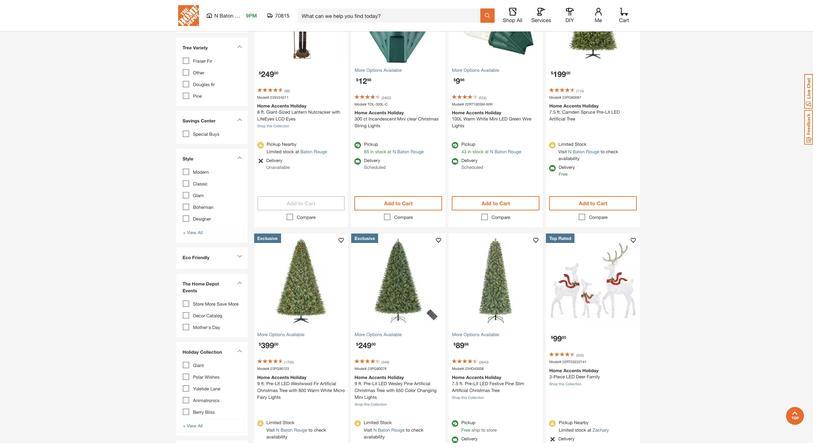 Task type: locate. For each thing, give the bounding box(es) containing it.
+ view all link down bliss
[[180, 419, 244, 433]]

) for ( 552 )
[[486, 95, 487, 100]]

add to cart button for visit
[[550, 196, 638, 211]]

at inside pickup 85 in stock at n baton rouge
[[388, 149, 392, 154]]

led inside 'home accents holiday 7.5 ft. pre-lit led festive pine slim artificial christmas tree shop this collection'
[[480, 381, 489, 386]]

n inside pickup 43 in stock at n baton rouge
[[490, 149, 494, 154]]

1 vertical spatial view
[[187, 230, 197, 235]]

1 horizontal spatial available shipping image
[[452, 158, 459, 165]]

accents inside home accents holiday 9 ft. pre-lit led westwood fir artificial christmas tree with 800 warm white micro fairy lights
[[272, 375, 289, 380]]

ft. inside 'home accents holiday 7.5 ft. pre-lit led festive pine slim artificial christmas tree shop this collection'
[[460, 381, 464, 386]]

holiday inside home accents holiday 7.5 ft. camden spruce pre-lit led artificial tree
[[583, 103, 599, 109]]

options up the $ 89 98 in the bottom right of the page
[[464, 332, 480, 337]]

shop this collection link for 9 ft. pre-lit led wesley pine artificial christmas tree with 650 color changing mini lights
[[355, 402, 387, 406]]

2 horizontal spatial check
[[607, 149, 619, 154]]

00 up model# 22rt20222141
[[562, 335, 567, 340]]

more options available up $ 399 00
[[257, 332, 305, 337]]

0 horizontal spatial availability
[[267, 434, 288, 440]]

$ up model# 23pg90087 on the top of the page
[[551, 70, 554, 75]]

2 delivery scheduled from the left
[[462, 158, 484, 170]]

$ up model# tol-300l-c at left
[[357, 77, 359, 82]]

dome
[[193, 6, 205, 12]]

home for home accents holiday 7.5 ft. camden spruce pre-lit led artificial tree
[[550, 103, 563, 109]]

christmas
[[418, 116, 439, 122], [257, 388, 278, 393], [355, 388, 376, 393], [470, 388, 490, 393]]

decor
[[193, 313, 205, 318]]

00
[[274, 70, 279, 75], [567, 70, 571, 75], [562, 335, 567, 340], [274, 342, 279, 347], [372, 342, 376, 347]]

0 vertical spatial white
[[477, 116, 489, 122]]

home inside 'home accents holiday 7.5 ft. pre-lit led festive pine slim artificial christmas tree shop this collection'
[[452, 375, 465, 380]]

( up 22rt20222141
[[577, 353, 578, 357]]

delivery for 43 in stock
[[462, 158, 478, 163]]

more options available up the $ 89 98 in the bottom right of the page
[[452, 332, 500, 337]]

stock for pickup 43 in stock at n baton rouge
[[473, 149, 484, 154]]

accents for home accents holiday 3-piece led deer family shop this collection
[[564, 368, 582, 373]]

1 compare from the left
[[297, 215, 316, 220]]

( up '23pg90078'
[[382, 360, 383, 364]]

options
[[367, 67, 383, 73], [464, 67, 480, 73], [269, 332, 285, 337], [367, 332, 383, 337], [464, 332, 480, 337]]

pickup inside pickup 43 in stock at n baton rouge
[[462, 141, 476, 147]]

model# left '23pg90078'
[[355, 367, 367, 371]]

compare
[[297, 215, 316, 220], [395, 215, 413, 220], [492, 215, 511, 220], [590, 215, 608, 220]]

1 horizontal spatial warm
[[464, 116, 476, 122]]

led for home accents holiday 9 ft. pre-lit led wesley pine artificial christmas tree with 650 color changing mini lights shop this collection
[[379, 381, 387, 386]]

buys
[[209, 131, 220, 137]]

ft. inside home accents holiday 9 ft. pre-lit led westwood fir artificial christmas tree with 800 warm white micro fairy lights
[[261, 381, 265, 386]]

0 horizontal spatial warm
[[308, 388, 320, 393]]

4 add from the left
[[579, 200, 589, 206]]

led inside home accents holiday 9 ft. pre-lit led wesley pine artificial christmas tree with 650 color changing mini lights shop this collection
[[379, 381, 387, 386]]

with inside home accents holiday 9 ft. pre-lit led wesley pine artificial christmas tree with 650 color changing mini lights shop this collection
[[387, 388, 395, 393]]

3 add to cart button from the left
[[452, 196, 540, 211]]

holiday up wesley
[[388, 375, 404, 380]]

tree left variety
[[183, 45, 192, 50]]

3 + view all from the top
[[183, 423, 203, 428]]

zachary link
[[593, 427, 609, 433]]

artificial for home accents holiday 9 ft. pre-lit led wesley pine artificial christmas tree with 650 color changing mini lights shop this collection
[[414, 381, 431, 386]]

+ view all link for holiday collection
[[180, 419, 244, 433]]

1 vertical spatial fir
[[314, 381, 319, 386]]

all left services on the right
[[517, 17, 523, 23]]

more options available link for 249
[[355, 331, 443, 338]]

add for visit
[[579, 200, 589, 206]]

3-piece led deer family image
[[547, 234, 641, 328]]

special buys link
[[193, 131, 220, 137]]

2 horizontal spatial availability
[[559, 156, 580, 161]]

1 + from the top
[[183, 20, 186, 25]]

1 horizontal spatial 7.5
[[550, 109, 556, 115]]

accents up sized at the left of the page
[[272, 103, 289, 109]]

at for pickup 43 in stock at n baton rouge
[[485, 149, 489, 154]]

1 vertical spatial +
[[183, 230, 186, 235]]

led inside home accents holiday 9 ft. pre-lit led westwood fir artificial christmas tree with 800 warm white micro fairy lights
[[281, 381, 290, 386]]

warm right 100l at the right top of the page
[[464, 116, 476, 122]]

available shipping image
[[355, 158, 361, 165], [452, 158, 459, 165], [550, 165, 556, 172]]

pickup inside pickup nearby limited stock at zachary
[[559, 420, 573, 425]]

in inside pickup 43 in stock at n baton rouge
[[468, 149, 472, 154]]

1 scheduled from the left
[[364, 165, 386, 170]]

( up 23hd40006
[[479, 360, 480, 364]]

to check availability for 249
[[364, 427, 424, 440]]

holiday inside home accents holiday 3-piece led deer family shop this collection
[[583, 368, 599, 373]]

pine down douglas
[[193, 93, 202, 99]]

visit for 249
[[364, 427, 373, 433]]

baton inside pickup 85 in stock at n baton rouge
[[398, 149, 410, 154]]

shop
[[503, 17, 516, 23], [257, 124, 266, 128], [550, 382, 558, 386], [452, 395, 461, 400], [355, 402, 363, 406]]

home up piece
[[550, 368, 563, 373]]

$ up model# 22rt20222141
[[551, 335, 554, 340]]

limited stock
[[559, 141, 587, 147], [267, 420, 295, 425], [364, 420, 392, 425]]

scheduled for 9
[[462, 165, 484, 170]]

1 horizontal spatial limited stock
[[364, 420, 392, 425]]

limited inside pickup nearby limited stock at zachary
[[559, 427, 574, 433]]

114
[[578, 89, 584, 93]]

lit inside 'home accents holiday 7.5 ft. pre-lit led festive pine slim artificial christmas tree shop this collection'
[[474, 381, 479, 386]]

1 vertical spatial nearby
[[575, 420, 589, 425]]

with for home accents holiday 9 ft. pre-lit led wesley pine artificial christmas tree with 650 color changing mini lights shop this collection
[[387, 388, 395, 393]]

at left baton rouge link
[[296, 149, 299, 154]]

$ up the model# 23hd40006
[[454, 342, 456, 347]]

2 add from the left
[[385, 200, 394, 206]]

lit inside home accents holiday 9 ft. pre-lit led westwood fir artificial christmas tree with 800 warm white micro fairy lights
[[275, 381, 280, 386]]

holiday inside 'home accents holiday 7.5 ft. pre-lit led festive pine slim artificial christmas tree shop this collection'
[[485, 375, 502, 380]]

2 view from the top
[[187, 230, 197, 235]]

22rt100sm-
[[465, 102, 487, 106]]

pine for 249
[[404, 381, 413, 386]]

collection
[[274, 124, 290, 128], [200, 349, 222, 355], [566, 382, 582, 386], [469, 395, 485, 400], [371, 402, 387, 406]]

3 + from the top
[[183, 423, 186, 428]]

accents inside 'home accents holiday 7.5 ft. pre-lit led festive pine slim artificial christmas tree shop this collection'
[[467, 375, 484, 380]]

christmas up fairy
[[257, 388, 278, 393]]

1 horizontal spatial white
[[477, 116, 489, 122]]

+ view all for holiday collection
[[183, 423, 203, 428]]

1 horizontal spatial delivery scheduled
[[462, 158, 484, 170]]

1 horizontal spatial stock
[[380, 420, 392, 425]]

0 horizontal spatial mini
[[355, 394, 363, 400]]

options up the $ 9 98
[[464, 67, 480, 73]]

1 horizontal spatial mini
[[398, 116, 406, 122]]

9 for home accents holiday 9 ft. pre-lit led wesley pine artificial christmas tree with 650 color changing mini lights shop this collection
[[355, 381, 357, 386]]

white down 22rt100sm-
[[477, 116, 489, 122]]

more options available link up ( 2402 )
[[355, 67, 443, 73]]

0 horizontal spatial delivery scheduled
[[364, 158, 386, 170]]

( for 2402
[[382, 95, 383, 100]]

2 + view all from the top
[[183, 230, 203, 235]]

this inside home accents holiday 3-piece led deer family shop this collection
[[559, 382, 565, 386]]

model# left tol-
[[355, 102, 367, 106]]

more options available link up 2640
[[452, 331, 540, 338]]

add for 43 in stock
[[482, 200, 492, 206]]

( for 349
[[382, 360, 383, 364]]

pre- down the model# 23hd40006
[[465, 381, 474, 386]]

view down designer link
[[187, 230, 197, 235]]

3 + view all link from the top
[[180, 419, 244, 433]]

$
[[259, 70, 261, 75], [551, 70, 554, 75], [357, 77, 359, 82], [454, 77, 456, 82], [551, 335, 554, 340], [259, 342, 261, 347], [357, 342, 359, 347], [454, 342, 456, 347]]

with for home accents holiday 9 ft. pre-lit led westwood fir artificial christmas tree with 800 warm white micro fairy lights
[[289, 388, 298, 393]]

home down model# 23pg90078
[[355, 375, 368, 380]]

0 vertical spatial view
[[187, 20, 197, 25]]

home inside home accents holiday 3-piece led deer family shop this collection
[[550, 368, 563, 373]]

1 horizontal spatial nearby
[[575, 420, 589, 425]]

00 up model# 23pg90078
[[372, 342, 376, 347]]

0 vertical spatial + view all link
[[180, 16, 244, 30]]

model# for model# 23sv24211
[[257, 95, 269, 99]]

tree left 800
[[279, 388, 288, 393]]

0 vertical spatial $ 249 00
[[259, 69, 279, 79]]

1 in from the left
[[371, 149, 374, 154]]

accents down 23hd40006
[[467, 375, 484, 380]]

fir
[[211, 82, 215, 87]]

$ up model# 23sv24211
[[259, 70, 261, 75]]

( for 2640
[[479, 360, 480, 364]]

available
[[384, 67, 402, 73], [481, 67, 500, 73], [286, 332, 305, 337], [384, 332, 402, 337], [481, 332, 500, 337]]

artificial down 'camden'
[[550, 116, 566, 122]]

more options available for 249
[[355, 332, 402, 337]]

2 exclusive from the left
[[355, 236, 375, 241]]

style link
[[180, 152, 244, 167]]

model# left 23hd40006
[[452, 367, 464, 371]]

3 add from the left
[[482, 200, 492, 206]]

christmas down model# 23pg90078
[[355, 388, 376, 393]]

2 horizontal spatial pine
[[506, 381, 515, 386]]

holiday for home accents holiday 9 ft. pre-lit led wesley pine artificial christmas tree with 650 color changing mini lights shop this collection
[[388, 375, 404, 380]]

available for pickup image down string
[[355, 142, 361, 149]]

accents down '23pg90078'
[[369, 375, 387, 380]]

eco friendly link
[[180, 251, 244, 266]]

westwood
[[291, 381, 313, 386]]

model# left 23pg90087
[[550, 95, 562, 99]]

available up ( 2640 )
[[481, 332, 500, 337]]

tree inside home accents holiday 9 ft. pre-lit led wesley pine artificial christmas tree with 650 color changing mini lights shop this collection
[[377, 388, 385, 393]]

1 horizontal spatial visit
[[364, 427, 373, 433]]

modern link
[[193, 169, 209, 175]]

white left micro
[[321, 388, 332, 393]]

0 horizontal spatial check
[[314, 427, 326, 433]]

holiday up giant
[[183, 349, 199, 355]]

9 up model# 22rt100sm-ww
[[456, 76, 461, 85]]

1 horizontal spatial fir
[[314, 381, 319, 386]]

accents down "23pg90123"
[[272, 375, 289, 380]]

led left wesley
[[379, 381, 387, 386]]

0 horizontal spatial visit
[[267, 427, 275, 433]]

1 horizontal spatial exclusive
[[355, 236, 375, 241]]

available for 12
[[384, 67, 402, 73]]

0 horizontal spatial in
[[371, 149, 374, 154]]

caret icon image
[[237, 45, 242, 48], [237, 118, 242, 121], [237, 156, 242, 159], [237, 255, 242, 258], [237, 281, 242, 284], [237, 350, 242, 352]]

9 ft. pre-lit led westwood fir artificial christmas tree with 800 warm white micro fairy lights image
[[254, 234, 348, 328]]

1 vertical spatial warm
[[308, 388, 320, 393]]

2 vertical spatial + view all link
[[180, 419, 244, 433]]

more options available link up the 349
[[355, 331, 443, 338]]

0 horizontal spatial free
[[462, 427, 471, 433]]

0 horizontal spatial 9
[[257, 381, 260, 386]]

nutcracker
[[309, 109, 331, 115]]

view down dome
[[187, 20, 197, 25]]

0 vertical spatial free
[[559, 171, 568, 177]]

sized
[[279, 109, 290, 115]]

model# for model# 23pg90087
[[550, 95, 562, 99]]

spruce
[[581, 109, 596, 115]]

9 up fairy
[[257, 381, 260, 386]]

model# for model# tol-300l-c
[[355, 102, 367, 106]]

pickup inside pickup 85 in stock at n baton rouge
[[364, 141, 378, 147]]

0 vertical spatial + view all
[[183, 20, 203, 25]]

eco
[[183, 255, 191, 260]]

800
[[299, 388, 306, 393]]

00 inside $ 399 00
[[274, 342, 279, 347]]

0 horizontal spatial exclusive
[[257, 236, 278, 241]]

at right "85"
[[388, 149, 392, 154]]

0 horizontal spatial 249
[[261, 69, 274, 79]]

stock right 43
[[473, 149, 484, 154]]

rated
[[559, 236, 572, 241]]

lit
[[606, 109, 611, 115], [275, 381, 280, 386], [373, 381, 378, 386], [474, 381, 479, 386]]

artificial inside home accents holiday 9 ft. pre-lit led wesley pine artificial christmas tree with 650 color changing mini lights shop this collection
[[414, 381, 431, 386]]

warm inside home accents holiday 9 ft. pre-lit led westwood fir artificial christmas tree with 800 warm white micro fairy lights
[[308, 388, 320, 393]]

piece
[[554, 374, 565, 379]]

00 for ( 205 )
[[562, 335, 567, 340]]

1 horizontal spatial availability
[[364, 434, 385, 440]]

delivery inside delivery unavailable
[[267, 158, 283, 163]]

savings
[[183, 118, 200, 123]]

caret icon image inside the savings center link
[[237, 118, 242, 121]]

caret icon image inside holiday collection link
[[237, 350, 242, 352]]

mini down ww
[[490, 116, 498, 122]]

stock up delivery unavailable
[[283, 149, 294, 154]]

lit for home accents holiday 9 ft. pre-lit led wesley pine artificial christmas tree with 650 color changing mini lights shop this collection
[[373, 381, 378, 386]]

1 horizontal spatial in
[[468, 149, 472, 154]]

) for ( 349 )
[[389, 360, 390, 364]]

3 add to cart from the left
[[482, 200, 511, 206]]

yuletide
[[193, 386, 209, 391]]

1 vertical spatial + view all link
[[180, 225, 244, 239]]

holiday for home accents holiday 7.5 ft. camden spruce pre-lit led artificial tree
[[583, 103, 599, 109]]

limited stock for pickup image
[[257, 142, 264, 149]]

fairy
[[257, 394, 267, 400]]

1 horizontal spatial pine
[[404, 381, 413, 386]]

( up 23pg90087
[[577, 89, 578, 93]]

holiday inside home accents holiday 100l warm white mini led green wire lights
[[485, 110, 502, 115]]

incandescent
[[369, 116, 396, 122]]

23pg90087
[[563, 95, 582, 99]]

available up the 349
[[384, 332, 402, 337]]

1 add to cart from the left
[[287, 200, 316, 206]]

tree down festive
[[492, 388, 500, 393]]

yuletide lane link
[[193, 386, 221, 391]]

3 compare from the left
[[492, 215, 511, 220]]

to
[[601, 149, 605, 154], [298, 200, 303, 206], [396, 200, 401, 206], [493, 200, 498, 206], [591, 200, 596, 206], [309, 427, 313, 433], [406, 427, 410, 433], [482, 427, 486, 433]]

with inside home accents holiday 9 ft. pre-lit led westwood fir artificial christmas tree with 800 warm white micro fairy lights
[[289, 388, 298, 393]]

limited inside pickup nearby limited stock at baton rouge
[[267, 149, 282, 154]]

designer link
[[193, 216, 211, 222]]

limited stock for pickup image
[[550, 142, 556, 148], [257, 158, 264, 164], [257, 420, 264, 427], [355, 420, 361, 427], [550, 420, 556, 427], [550, 437, 556, 442]]

designer
[[193, 216, 211, 222]]

2 caret icon image from the top
[[237, 118, 242, 121]]

holiday inside "home accents holiday 300 ct incandescent mini clear christmas string lights"
[[388, 110, 404, 115]]

0 horizontal spatial $ 249 00
[[259, 69, 279, 79]]

7.5 left 'camden'
[[550, 109, 556, 115]]

$ up model# 23pg90123
[[259, 342, 261, 347]]

pre- right the spruce
[[597, 109, 606, 115]]

feedback link image
[[805, 110, 814, 145]]

artificial inside home accents holiday 7.5 ft. camden spruce pre-lit led artificial tree
[[550, 116, 566, 122]]

collection inside home accents holiday 3-piece led deer family shop this collection
[[566, 382, 582, 386]]

more options available link for 12
[[355, 67, 443, 73]]

ft. left 'camden'
[[557, 109, 561, 115]]

lights down 100l at the right top of the page
[[452, 123, 465, 128]]

1 vertical spatial white
[[321, 388, 332, 393]]

with right the nutcracker
[[332, 109, 341, 115]]

model# for model# 23pg90078
[[355, 367, 367, 371]]

ft. inside home accents holiday 8 ft. giant-sized lantern nutcracker with lifeeyes lcd eyes shop this collection
[[261, 109, 265, 115]]

lit right the spruce
[[606, 109, 611, 115]]

top
[[550, 236, 558, 241]]

pine inside home accents holiday 9 ft. pre-lit led wesley pine artificial christmas tree with 650 color changing mini lights shop this collection
[[404, 381, 413, 386]]

top rated
[[550, 236, 572, 241]]

0 horizontal spatial available shipping image
[[355, 158, 361, 165]]

free for delivery free
[[559, 171, 568, 177]]

70815 button
[[268, 12, 290, 19]]

1 delivery scheduled from the left
[[364, 158, 386, 170]]

caret icon image inside style link
[[237, 156, 242, 159]]

1 horizontal spatial check
[[412, 427, 424, 433]]

nearby for baton
[[282, 141, 297, 147]]

more for 12
[[355, 67, 365, 73]]

warm right 800
[[308, 388, 320, 393]]

3 view from the top
[[187, 423, 197, 428]]

live chat image
[[805, 74, 814, 109]]

7.5
[[550, 109, 556, 115], [452, 381, 459, 386]]

0 vertical spatial warm
[[464, 116, 476, 122]]

0 vertical spatial +
[[183, 20, 186, 25]]

accents for home accents holiday 100l warm white mini led green wire lights
[[467, 110, 484, 115]]

view down berry
[[187, 423, 197, 428]]

7.5 ft. pre-lit led festive pine slim artificial christmas tree image
[[449, 234, 543, 328]]

view for style
[[187, 230, 197, 235]]

free inside pickup free ship to store
[[462, 427, 471, 433]]

led right the spruce
[[612, 109, 620, 115]]

ft. inside home accents holiday 9 ft. pre-lit led wesley pine artificial christmas tree with 650 color changing mini lights shop this collection
[[359, 381, 363, 386]]

led for home accents holiday 100l warm white mini led green wire lights
[[500, 116, 508, 122]]

0 vertical spatial nearby
[[282, 141, 297, 147]]

in right "85"
[[371, 149, 374, 154]]

1 horizontal spatial with
[[332, 109, 341, 115]]

home down model# 23pg90123
[[257, 375, 270, 380]]

available up the 2402
[[384, 67, 402, 73]]

1 vertical spatial 249
[[359, 341, 372, 350]]

98 inside the $ 89 98
[[465, 342, 469, 347]]

accents down 22rt20222141
[[564, 368, 582, 373]]

available shipping image for 12
[[355, 158, 361, 165]]

nearby for zachary
[[575, 420, 589, 425]]

1 vertical spatial $ 249 00
[[357, 341, 376, 350]]

model# 22rt20222141
[[550, 360, 587, 364]]

tree
[[183, 45, 192, 50], [567, 116, 576, 122], [279, 388, 288, 393], [377, 388, 385, 393], [492, 388, 500, 393]]

stock
[[283, 149, 294, 154], [375, 149, 387, 154], [473, 149, 484, 154], [576, 427, 587, 433]]

lights
[[368, 123, 381, 128], [452, 123, 465, 128], [269, 394, 281, 400], [365, 394, 377, 400]]

at inside pickup nearby limited stock at baton rouge
[[296, 149, 299, 154]]

add to cart for visit
[[579, 200, 608, 206]]

wire
[[523, 116, 532, 122]]

add
[[287, 200, 297, 206], [385, 200, 394, 206], [482, 200, 492, 206], [579, 200, 589, 206]]

lights inside home accents holiday 9 ft. pre-lit led wesley pine artificial christmas tree with 650 color changing mini lights shop this collection
[[365, 394, 377, 400]]

4 add to cart from the left
[[579, 200, 608, 206]]

2 horizontal spatial with
[[387, 388, 395, 393]]

available shipping image
[[452, 437, 459, 443]]

shop all button
[[503, 8, 524, 23]]

all inside button
[[517, 17, 523, 23]]

1 vertical spatial free
[[462, 427, 471, 433]]

accents inside home accents holiday 3-piece led deer family shop this collection
[[564, 368, 582, 373]]

at
[[296, 149, 299, 154], [388, 149, 392, 154], [485, 149, 489, 154], [588, 427, 592, 433]]

4 caret icon image from the top
[[237, 255, 242, 258]]

accents inside "home accents holiday 300 ct incandescent mini clear christmas string lights"
[[369, 110, 387, 115]]

savings center
[[183, 118, 216, 123]]

98 inside the $ 9 98
[[461, 77, 465, 82]]

stock inside pickup 85 in stock at n baton rouge
[[375, 149, 387, 154]]

pickup inside pickup nearby limited stock at baton rouge
[[267, 141, 281, 147]]

holiday inside home accents holiday 9 ft. pre-lit led westwood fir artificial christmas tree with 800 warm white micro fairy lights
[[291, 375, 307, 380]]

fir
[[207, 58, 212, 64], [314, 381, 319, 386]]

$ inside $ 399 00
[[259, 342, 261, 347]]

wishes
[[205, 374, 220, 380]]

delivery
[[267, 158, 283, 163], [364, 158, 381, 163], [462, 158, 478, 163], [559, 165, 575, 170], [462, 436, 478, 441], [559, 436, 575, 441]]

options up $ 12 98
[[367, 67, 383, 73]]

2 vertical spatial +
[[183, 423, 186, 428]]

2 horizontal spatial to check availability
[[559, 149, 619, 161]]

artificial
[[550, 116, 566, 122], [320, 381, 336, 386], [414, 381, 431, 386], [452, 388, 469, 393]]

in right 43
[[468, 149, 472, 154]]

lit inside home accents holiday 9 ft. pre-lit led wesley pine artificial christmas tree with 650 color changing mini lights shop this collection
[[373, 381, 378, 386]]

1 + view all link from the top
[[180, 16, 244, 30]]

lane
[[211, 386, 221, 391]]

pine inside 'home accents holiday 7.5 ft. pre-lit led festive pine slim artificial christmas tree shop this collection'
[[506, 381, 515, 386]]

giant link
[[193, 363, 204, 368]]

accents inside home accents holiday 7.5 ft. camden spruce pre-lit led artificial tree
[[564, 103, 582, 109]]

( for 98
[[284, 89, 285, 93]]

2 vertical spatial + view all
[[183, 423, 203, 428]]

visit n baton rouge
[[559, 149, 600, 154], [267, 427, 308, 433], [364, 427, 405, 433]]

holiday down ww
[[485, 110, 502, 115]]

pre- for home accents holiday 9 ft. pre-lit led wesley pine artificial christmas tree with 650 color changing mini lights shop this collection
[[364, 381, 373, 386]]

more options available for 89
[[452, 332, 500, 337]]

mini inside "home accents holiday 300 ct incandescent mini clear christmas string lights"
[[398, 116, 406, 122]]

(
[[284, 89, 285, 93], [577, 89, 578, 93], [382, 95, 383, 100], [479, 95, 480, 100], [577, 353, 578, 357], [284, 360, 285, 364], [382, 360, 383, 364], [479, 360, 480, 364]]

lantern
[[292, 109, 307, 115]]

( 552 )
[[479, 95, 487, 100]]

available for pickup image up available shipping image
[[452, 420, 459, 427]]

249 up model# 23sv24211
[[261, 69, 274, 79]]

artificial inside home accents holiday 9 ft. pre-lit led westwood fir artificial christmas tree with 800 warm white micro fairy lights
[[320, 381, 336, 386]]

scheduled down 43
[[462, 165, 484, 170]]

lights inside home accents holiday 9 ft. pre-lit led westwood fir artificial christmas tree with 800 warm white micro fairy lights
[[269, 394, 281, 400]]

compare for visit
[[590, 215, 608, 220]]

4 add to cart button from the left
[[550, 196, 638, 211]]

2 in from the left
[[468, 149, 472, 154]]

ft. right 8
[[261, 109, 265, 115]]

1 horizontal spatial visit n baton rouge
[[364, 427, 405, 433]]

mini down model# 23pg90078
[[355, 394, 363, 400]]

0 horizontal spatial to check availability
[[267, 427, 326, 440]]

collection inside 'home accents holiday 7.5 ft. pre-lit led festive pine slim artificial christmas tree shop this collection'
[[469, 395, 485, 400]]

1 horizontal spatial free
[[559, 171, 568, 177]]

( up "23pg90123"
[[284, 360, 285, 364]]

0 vertical spatial fir
[[207, 58, 212, 64]]

6 caret icon image from the top
[[237, 350, 242, 352]]

cart
[[620, 17, 630, 23], [305, 200, 316, 206], [402, 200, 413, 206], [500, 200, 511, 206], [597, 200, 608, 206]]

pre-
[[597, 109, 606, 115], [267, 381, 275, 386], [364, 381, 373, 386], [465, 381, 474, 386]]

options for 399
[[269, 332, 285, 337]]

1 caret icon image from the top
[[237, 45, 242, 48]]

0 horizontal spatial nearby
[[282, 141, 297, 147]]

all down dome
[[198, 20, 203, 25]]

23sv24211
[[270, 95, 289, 99]]

( 114 )
[[577, 89, 585, 93]]

( for 1705
[[284, 360, 285, 364]]

0 horizontal spatial 7.5
[[452, 381, 459, 386]]

fir right westwood
[[314, 381, 319, 386]]

pickup inside pickup free ship to store
[[462, 420, 476, 425]]

2 add to cart from the left
[[385, 200, 413, 206]]

1 horizontal spatial 9
[[355, 381, 357, 386]]

2 + from the top
[[183, 230, 186, 235]]

home inside home accents holiday 9 ft. pre-lit led westwood fir artificial christmas tree with 800 warm white micro fairy lights
[[257, 375, 270, 380]]

0 horizontal spatial limited stock
[[267, 420, 295, 425]]

all
[[517, 17, 523, 23], [198, 20, 203, 25], [198, 230, 203, 235], [198, 423, 203, 428]]

1 + view all from the top
[[183, 20, 203, 25]]

caret icon image for savings center
[[237, 118, 242, 121]]

holiday inside home accents holiday 8 ft. giant-sized lantern nutcracker with lifeeyes lcd eyes shop this collection
[[291, 103, 307, 109]]

0 horizontal spatial scheduled
[[364, 165, 386, 170]]

shop this collection link for 7.5 ft. pre-lit led festive pine slim artificial christmas tree
[[452, 395, 485, 400]]

$ inside $ 99 00
[[551, 335, 554, 340]]

0 horizontal spatial with
[[289, 388, 298, 393]]

other
[[193, 70, 205, 75]]

0 horizontal spatial visit n baton rouge
[[267, 427, 308, 433]]

delivery unavailable
[[267, 158, 290, 170]]

holiday for home accents holiday 8 ft. giant-sized lantern nutcracker with lifeeyes lcd eyes shop this collection
[[291, 103, 307, 109]]

accents
[[272, 103, 289, 109], [564, 103, 582, 109], [369, 110, 387, 115], [467, 110, 484, 115], [564, 368, 582, 373], [272, 375, 289, 380], [369, 375, 387, 380], [467, 375, 484, 380]]

nearby inside pickup nearby limited stock at zachary
[[575, 420, 589, 425]]

2 horizontal spatial stock
[[575, 141, 587, 147]]

100l
[[452, 116, 463, 122]]

home for home accents holiday 8 ft. giant-sized lantern nutcracker with lifeeyes lcd eyes shop this collection
[[257, 103, 270, 109]]

7.5 inside 'home accents holiday 7.5 ft. pre-lit led festive pine slim artificial christmas tree shop this collection'
[[452, 381, 459, 386]]

( up 23sv24211
[[284, 89, 285, 93]]

delivery scheduled
[[364, 158, 386, 170], [462, 158, 484, 170]]

2 vertical spatial view
[[187, 423, 197, 428]]

2 horizontal spatial mini
[[490, 116, 498, 122]]

this
[[267, 124, 273, 128], [559, 382, 565, 386], [462, 395, 468, 400], [364, 402, 370, 406]]

this inside home accents holiday 9 ft. pre-lit led wesley pine artificial christmas tree with 650 color changing mini lights shop this collection
[[364, 402, 370, 406]]

2 horizontal spatial limited stock
[[559, 141, 587, 147]]

00 inside $ 199 00
[[567, 70, 571, 75]]

+ view all link down designer
[[180, 225, 244, 239]]

holiday for home accents holiday 300 ct incandescent mini clear christmas string lights
[[388, 110, 404, 115]]

accents for home accents holiday 300 ct incandescent mini clear christmas string lights
[[369, 110, 387, 115]]

00 inside $ 99 00
[[562, 335, 567, 340]]

1 add from the left
[[287, 200, 297, 206]]

stock for 399
[[283, 420, 295, 425]]

+ view all down berry
[[183, 423, 203, 428]]

fraser fir link
[[193, 58, 212, 64]]

1 vertical spatial + view all
[[183, 230, 203, 235]]

available for pickup image
[[355, 142, 361, 149], [452, 142, 459, 149], [452, 420, 459, 427]]

2 horizontal spatial 9
[[456, 76, 461, 85]]

249 up model# 23pg90078
[[359, 341, 372, 350]]

cart for 85 in stock
[[402, 200, 413, 206]]

accents for home accents holiday 9 ft. pre-lit led wesley pine artificial christmas tree with 650 color changing mini lights shop this collection
[[369, 375, 387, 380]]

mini for 9
[[490, 116, 498, 122]]

options up ( 349 )
[[367, 332, 383, 337]]

available for 89
[[481, 332, 500, 337]]

4 compare from the left
[[590, 215, 608, 220]]

mini
[[398, 116, 406, 122], [490, 116, 498, 122], [355, 394, 363, 400]]

delivery scheduled down "85"
[[364, 158, 386, 170]]

3 caret icon image from the top
[[237, 156, 242, 159]]

visit
[[559, 149, 567, 154], [267, 427, 275, 433], [364, 427, 373, 433]]

5 caret icon image from the top
[[237, 281, 242, 284]]

1 horizontal spatial to check availability
[[364, 427, 424, 440]]

christmas right clear
[[418, 116, 439, 122]]

lights down model# 23pg90078
[[365, 394, 377, 400]]

baton
[[220, 12, 234, 19], [301, 149, 313, 154], [398, 149, 410, 154], [495, 149, 507, 154], [573, 149, 585, 154], [281, 427, 293, 433], [378, 427, 390, 433]]

caret icon image inside "the home depot events" "link"
[[237, 281, 242, 284]]

0 horizontal spatial white
[[321, 388, 332, 393]]

home up 100l at the right top of the page
[[452, 110, 465, 115]]

model# up 8
[[257, 95, 269, 99]]

mini inside home accents holiday 100l warm white mini led green wire lights
[[490, 116, 498, 122]]

) for ( 1705 )
[[293, 360, 294, 364]]

lcd
[[276, 116, 285, 122]]

home for home accents holiday 9 ft. pre-lit led wesley pine artificial christmas tree with 650 color changing mini lights shop this collection
[[355, 375, 368, 380]]

holiday up festive
[[485, 375, 502, 380]]

( 2402 )
[[382, 95, 392, 100]]

1 horizontal spatial scheduled
[[462, 165, 484, 170]]

( up 22rt100sm-
[[479, 95, 480, 100]]

caret icon image inside eco friendly link
[[237, 255, 242, 258]]

available up "( 1705 )" at the bottom of the page
[[286, 332, 305, 337]]

model# left "23pg90123"
[[257, 367, 269, 371]]

model# 22rt100sm-ww
[[452, 102, 493, 106]]

to check availability
[[559, 149, 619, 161], [267, 427, 326, 440], [364, 427, 424, 440]]

home accents holiday 100l warm white mini led green wire lights
[[452, 110, 532, 128]]

in inside pickup 85 in stock at n baton rouge
[[371, 149, 374, 154]]

color
[[405, 388, 416, 393]]

tree down 'camden'
[[567, 116, 576, 122]]

2 compare from the left
[[395, 215, 413, 220]]

0 horizontal spatial stock
[[283, 420, 295, 425]]

2 + view all link from the top
[[180, 225, 244, 239]]

7.5 down the model# 23hd40006
[[452, 381, 459, 386]]

1 vertical spatial 7.5
[[452, 381, 459, 386]]

0 vertical spatial 7.5
[[550, 109, 556, 115]]

special buys
[[193, 131, 220, 137]]

available for 399
[[286, 332, 305, 337]]

2 add to cart button from the left
[[355, 196, 443, 211]]

available for pickup image down 100l at the right top of the page
[[452, 142, 459, 149]]

2 scheduled from the left
[[462, 165, 484, 170]]

led left green
[[500, 116, 508, 122]]

1 exclusive from the left
[[257, 236, 278, 241]]



Task type: describe. For each thing, give the bounding box(es) containing it.
tree variety link
[[180, 41, 244, 56]]

shop inside button
[[503, 17, 516, 23]]

more options available for 9
[[452, 67, 500, 73]]

stock for pickup nearby limited stock at baton rouge
[[283, 149, 294, 154]]

classic link
[[193, 181, 208, 186]]

the home depot events
[[183, 281, 219, 293]]

tree inside home accents holiday 7.5 ft. camden spruce pre-lit led artificial tree
[[567, 116, 576, 122]]

store more save more
[[193, 301, 239, 307]]

options for 12
[[367, 67, 383, 73]]

white inside home accents holiday 100l warm white mini led green wire lights
[[477, 116, 489, 122]]

delivery for visit
[[559, 165, 575, 170]]

model# tol-300l-c
[[355, 102, 388, 106]]

holiday for home accents holiday 100l warm white mini led green wire lights
[[485, 110, 502, 115]]

) for ( 2640 )
[[488, 360, 489, 364]]

exclusive for 399
[[257, 236, 278, 241]]

available for pickup image for 12
[[355, 142, 361, 149]]

add to cart for 43 in stock
[[482, 200, 511, 206]]

more for 89
[[452, 332, 463, 337]]

pickup for pickup 43 in stock at n baton rouge
[[462, 141, 476, 147]]

limited stock for 249
[[364, 420, 392, 425]]

bohemian
[[193, 204, 214, 210]]

lights inside "home accents holiday 300 ct incandescent mini clear christmas string lights"
[[368, 123, 381, 128]]

micro
[[334, 388, 345, 393]]

00 for ( 114 )
[[567, 70, 571, 75]]

1 view from the top
[[187, 20, 197, 25]]

bohemian link
[[193, 204, 214, 210]]

limited stock for 399
[[267, 420, 295, 425]]

cart for 43 in stock
[[500, 200, 511, 206]]

decor catalog link
[[193, 313, 222, 318]]

pickup free ship to store
[[462, 420, 497, 433]]

( for 114
[[577, 89, 578, 93]]

string
[[355, 123, 367, 128]]

mini inside home accents holiday 9 ft. pre-lit led wesley pine artificial christmas tree with 650 color changing mini lights shop this collection
[[355, 394, 363, 400]]

$ inside $ 12 98
[[357, 77, 359, 82]]

lit for home accents holiday 9 ft. pre-lit led westwood fir artificial christmas tree with 800 warm white micro fairy lights
[[275, 381, 280, 386]]

delivery scheduled for 9
[[462, 158, 484, 170]]

compare for 43 in stock
[[492, 215, 511, 220]]

$ 99 00
[[551, 334, 567, 343]]

to check availability for 399
[[267, 427, 326, 440]]

shop inside home accents holiday 3-piece led deer family shop this collection
[[550, 382, 558, 386]]

available for 249
[[384, 332, 402, 337]]

free for pickup free ship to store
[[462, 427, 471, 433]]

caret icon image for tree variety
[[237, 45, 242, 48]]

me
[[595, 17, 603, 23]]

me button
[[589, 8, 609, 23]]

more options available for 399
[[257, 332, 305, 337]]

visit n baton rouge for 399
[[267, 427, 308, 433]]

cart for visit
[[597, 200, 608, 206]]

1 horizontal spatial $ 249 00
[[357, 341, 376, 350]]

lit for home accents holiday 7.5 ft. pre-lit led festive pine slim artificial christmas tree shop this collection
[[474, 381, 479, 386]]

view for holiday collection
[[187, 423, 197, 428]]

catalog
[[207, 313, 222, 318]]

300l-
[[376, 102, 385, 106]]

ft. for home accents holiday 7.5 ft. camden spruce pre-lit led artificial tree
[[557, 109, 561, 115]]

christmas inside home accents holiday 9 ft. pre-lit led westwood fir artificial christmas tree with 800 warm white micro fairy lights
[[257, 388, 278, 393]]

$ inside the $ 89 98
[[454, 342, 456, 347]]

n baton rouge
[[215, 12, 250, 19]]

pickup for pickup free ship to store
[[462, 420, 476, 425]]

check for 249
[[412, 427, 424, 433]]

home accents holiday 9 ft. pre-lit led wesley pine artificial christmas tree with 650 color changing mini lights shop this collection
[[355, 375, 437, 406]]

pickup for pickup 85 in stock at n baton rouge
[[364, 141, 378, 147]]

fraser
[[193, 58, 206, 64]]

model# 23pg90123
[[257, 367, 289, 371]]

2 horizontal spatial visit
[[559, 149, 567, 154]]

more options available for 12
[[355, 67, 402, 73]]

23pg90123
[[270, 367, 289, 371]]

model# 23pg90078
[[355, 367, 387, 371]]

pine link
[[193, 93, 202, 99]]

pickup nearby limited stock at zachary
[[559, 420, 609, 433]]

$ 399 00
[[259, 341, 279, 350]]

23hd40006
[[465, 367, 484, 371]]

model# 23sv24211
[[257, 95, 289, 99]]

mother's day
[[193, 325, 220, 330]]

delivery for 85 in stock
[[364, 158, 381, 163]]

pre- for home accents holiday 9 ft. pre-lit led westwood fir artificial christmas tree with 800 warm white micro fairy lights
[[267, 381, 275, 386]]

with inside home accents holiday 8 ft. giant-sized lantern nutcracker with lifeeyes lcd eyes shop this collection
[[332, 109, 341, 115]]

2402
[[383, 95, 391, 100]]

home inside the home depot events
[[192, 281, 205, 287]]

650
[[396, 388, 404, 393]]

pickup nearby limited stock at baton rouge
[[267, 141, 327, 154]]

model# for model# 23pg90123
[[257, 367, 269, 371]]

( 2640 )
[[479, 360, 489, 364]]

check for 399
[[314, 427, 326, 433]]

exclusive for 249
[[355, 236, 375, 241]]

model# 23hd40006
[[452, 367, 484, 371]]

giant-
[[267, 109, 279, 115]]

warm inside home accents holiday 100l warm white mini led green wire lights
[[464, 116, 476, 122]]

home accents holiday 7.5 ft. camden spruce pre-lit led artificial tree
[[550, 103, 620, 122]]

home accents holiday 8 ft. giant-sized lantern nutcracker with lifeeyes lcd eyes shop this collection
[[257, 103, 341, 128]]

model# for model# 23hd40006
[[452, 367, 464, 371]]

lit inside home accents holiday 7.5 ft. camden spruce pre-lit led artificial tree
[[606, 109, 611, 115]]

0 vertical spatial 249
[[261, 69, 274, 79]]

rouge inside pickup nearby limited stock at baton rouge
[[314, 149, 327, 154]]

2 horizontal spatial visit n baton rouge
[[559, 149, 600, 154]]

fir inside home accents holiday 9 ft. pre-lit led westwood fir artificial christmas tree with 800 warm white micro fairy lights
[[314, 381, 319, 386]]

$ up model# 23pg90078
[[357, 342, 359, 347]]

christmas inside "home accents holiday 300 ct incandescent mini clear christmas string lights"
[[418, 116, 439, 122]]

( 98 )
[[284, 89, 290, 93]]

delivery for limited stock at
[[267, 158, 283, 163]]

mother's day link
[[193, 325, 220, 330]]

lights inside home accents holiday 100l warm white mini led green wire lights
[[452, 123, 465, 128]]

more options available link for 399
[[257, 331, 345, 338]]

save
[[217, 301, 227, 307]]

collection inside home accents holiday 8 ft. giant-sized lantern nutcracker with lifeeyes lcd eyes shop this collection
[[274, 124, 290, 128]]

85
[[364, 149, 369, 154]]

2 horizontal spatial available shipping image
[[550, 165, 556, 172]]

at for pickup nearby limited stock at zachary
[[588, 427, 592, 433]]

22rt20222141
[[563, 360, 587, 364]]

artificial inside 'home accents holiday 7.5 ft. pre-lit led festive pine slim artificial christmas tree shop this collection'
[[452, 388, 469, 393]]

1 add to cart button from the left
[[257, 196, 345, 211]]

eco friendly
[[183, 255, 210, 260]]

style
[[183, 156, 193, 161]]

collection inside home accents holiday 9 ft. pre-lit led wesley pine artificial christmas tree with 650 color changing mini lights shop this collection
[[371, 402, 387, 406]]

led inside home accents holiday 3-piece led deer family shop this collection
[[567, 374, 575, 379]]

ct
[[364, 116, 368, 122]]

delivery free
[[559, 165, 575, 177]]

yuletide lane
[[193, 386, 221, 391]]

ft. for home accents holiday 8 ft. giant-sized lantern nutcracker with lifeeyes lcd eyes shop this collection
[[261, 109, 265, 115]]

shop this collection link for 3-piece led deer family
[[550, 382, 582, 386]]

0 horizontal spatial pine
[[193, 93, 202, 99]]

holiday collection
[[183, 349, 222, 355]]

+ view all link for style
[[180, 225, 244, 239]]

home for home accents holiday 7.5 ft. pre-lit led festive pine slim artificial christmas tree shop this collection
[[452, 375, 465, 380]]

add to cart for 85 in stock
[[385, 200, 413, 206]]

more for 249
[[355, 332, 365, 337]]

00 for ( 98 )
[[274, 70, 279, 75]]

baton inside pickup nearby limited stock at baton rouge
[[301, 149, 313, 154]]

349
[[383, 360, 389, 364]]

98 up 23sv24211
[[285, 89, 289, 93]]

98 for 12
[[367, 77, 372, 82]]

pre- inside home accents holiday 7.5 ft. camden spruce pre-lit led artificial tree
[[597, 109, 606, 115]]

options for 9
[[464, 67, 480, 73]]

stock for pickup 85 in stock at n baton rouge
[[375, 149, 387, 154]]

model# for model# 22rt100sm-ww
[[452, 102, 464, 106]]

0 horizontal spatial fir
[[207, 58, 212, 64]]

christmas inside 'home accents holiday 7.5 ft. pre-lit led festive pine slim artificial christmas tree shop this collection'
[[470, 388, 490, 393]]

options for 89
[[464, 332, 480, 337]]

more options available link for 9
[[452, 67, 540, 73]]

availability for 399
[[267, 434, 288, 440]]

variety
[[193, 45, 208, 50]]

tree inside home accents holiday 9 ft. pre-lit led westwood fir artificial christmas tree with 800 warm white micro fairy lights
[[279, 388, 288, 393]]

store
[[193, 301, 204, 307]]

visit n baton rouge for 249
[[364, 427, 405, 433]]

add to cart button for 43 in stock
[[452, 196, 540, 211]]

$ inside $ 199 00
[[551, 70, 554, 75]]

+ for holiday collection
[[183, 423, 186, 428]]

$ inside the $ 9 98
[[454, 77, 456, 82]]

animatronics link
[[193, 398, 220, 403]]

friendly
[[192, 255, 210, 260]]

led inside home accents holiday 7.5 ft. camden spruce pre-lit led artificial tree
[[612, 109, 620, 115]]

1 horizontal spatial 249
[[359, 341, 372, 350]]

dome link
[[193, 6, 205, 12]]

led for home accents holiday 9 ft. pre-lit led westwood fir artificial christmas tree with 800 warm white micro fairy lights
[[281, 381, 290, 386]]

ft. for home accents holiday 7.5 ft. pre-lit led festive pine slim artificial christmas tree shop this collection
[[460, 381, 464, 386]]

( for 205
[[577, 353, 578, 357]]

baton rouge link
[[301, 149, 327, 154]]

christmas inside home accents holiday 9 ft. pre-lit led wesley pine artificial christmas tree with 650 color changing mini lights shop this collection
[[355, 388, 376, 393]]

availability for 249
[[364, 434, 385, 440]]

tol-
[[368, 102, 376, 106]]

model# for model# 22rt20222141
[[550, 360, 562, 364]]

1705
[[285, 360, 293, 364]]

available for pickup image for 9
[[452, 142, 459, 149]]

( 1705 )
[[284, 360, 294, 364]]

to inside pickup free ship to store
[[482, 427, 486, 433]]

this inside home accents holiday 8 ft. giant-sized lantern nutcracker with lifeeyes lcd eyes shop this collection
[[267, 124, 273, 128]]

all for 3rd '+ view all' link from the bottom
[[198, 20, 203, 25]]

99
[[554, 334, 562, 343]]

holiday for home accents holiday 9 ft. pre-lit led westwood fir artificial christmas tree with 800 warm white micro fairy lights
[[291, 375, 307, 380]]

events
[[183, 288, 197, 293]]

store more save more link
[[193, 301, 239, 307]]

accents for home accents holiday 7.5 ft. camden spruce pre-lit led artificial tree
[[564, 103, 582, 109]]

visit for 399
[[267, 427, 275, 433]]

) for ( 114 )
[[584, 89, 585, 93]]

2640
[[480, 360, 488, 364]]

the home depot events link
[[180, 277, 244, 299]]

caret icon image for eco friendly
[[237, 255, 242, 258]]

What can we help you find today? search field
[[302, 9, 480, 22]]

douglas
[[193, 82, 210, 87]]

zachary
[[593, 427, 609, 433]]

depot
[[206, 281, 219, 287]]

home for home accents holiday 3-piece led deer family shop this collection
[[550, 368, 563, 373]]

artificial for home accents holiday 7.5 ft. camden spruce pre-lit led artificial tree
[[550, 116, 566, 122]]

accents for home accents holiday 7.5 ft. pre-lit led festive pine slim artificial christmas tree shop this collection
[[467, 375, 484, 380]]

the home depot logo image
[[178, 5, 199, 26]]

23pg90078
[[368, 367, 387, 371]]

100l warm white mini led green wire lights image
[[449, 0, 543, 63]]

green
[[509, 116, 522, 122]]

white inside home accents holiday 9 ft. pre-lit led westwood fir artificial christmas tree with 800 warm white micro fairy lights
[[321, 388, 332, 393]]

bliss
[[205, 409, 215, 415]]

glam
[[193, 193, 204, 198]]

shop inside home accents holiday 9 ft. pre-lit led wesley pine artificial christmas tree with 650 color changing mini lights shop this collection
[[355, 402, 363, 406]]

300
[[355, 116, 363, 122]]

holiday for home accents holiday 3-piece led deer family shop this collection
[[583, 368, 599, 373]]

home for home accents holiday 300 ct incandescent mini clear christmas string lights
[[355, 110, 368, 115]]

fraser fir
[[193, 58, 212, 64]]

baton inside pickup 43 in stock at n baton rouge
[[495, 149, 507, 154]]

9 ft. pre-lit led wesley pine artificial christmas tree with 650 color changing mini lights image
[[352, 234, 446, 328]]

shop inside home accents holiday 8 ft. giant-sized lantern nutcracker with lifeeyes lcd eyes shop this collection
[[257, 124, 266, 128]]

ft. for home accents holiday 9 ft. pre-lit led wesley pine artificial christmas tree with 650 color changing mini lights shop this collection
[[359, 381, 363, 386]]

7.5 ft. camden spruce pre-lit led artificial tree image
[[547, 0, 641, 63]]

festive
[[490, 381, 504, 386]]

polar wishes
[[193, 374, 220, 380]]

8 ft. giant-sized lantern nutcracker with lifeeyes lcd eyes image
[[254, 0, 348, 63]]

wesley
[[389, 381, 403, 386]]

rouge inside pickup 43 in stock at n baton rouge
[[508, 149, 522, 154]]

shop inside 'home accents holiday 7.5 ft. pre-lit led festive pine slim artificial christmas tree shop this collection'
[[452, 395, 461, 400]]

classic
[[193, 181, 208, 186]]

stock for pickup nearby limited stock at zachary
[[576, 427, 587, 433]]

modern
[[193, 169, 209, 175]]

this inside 'home accents holiday 7.5 ft. pre-lit led festive pine slim artificial christmas tree shop this collection'
[[462, 395, 468, 400]]

polar wishes link
[[193, 374, 220, 380]]

savings center link
[[180, 114, 244, 129]]

rouge inside pickup 85 in stock at n baton rouge
[[411, 149, 424, 154]]

pickup 85 in stock at n baton rouge
[[364, 141, 424, 154]]

+ view all for style
[[183, 230, 203, 235]]

tree inside 'home accents holiday 7.5 ft. pre-lit led festive pine slim artificial christmas tree shop this collection'
[[492, 388, 500, 393]]

300 ct incandescent mini clear christmas string lights image
[[352, 0, 446, 63]]

$ 89 98
[[454, 341, 469, 350]]

n inside pickup 85 in stock at n baton rouge
[[393, 149, 396, 154]]

more options available link for 89
[[452, 331, 540, 338]]

home for home accents holiday 9 ft. pre-lit led westwood fir artificial christmas tree with 800 warm white micro fairy lights
[[257, 375, 270, 380]]

available shipping image for 9
[[452, 158, 459, 165]]



Task type: vqa. For each thing, say whether or not it's contained in the screenshot.
availability to the left
yes



